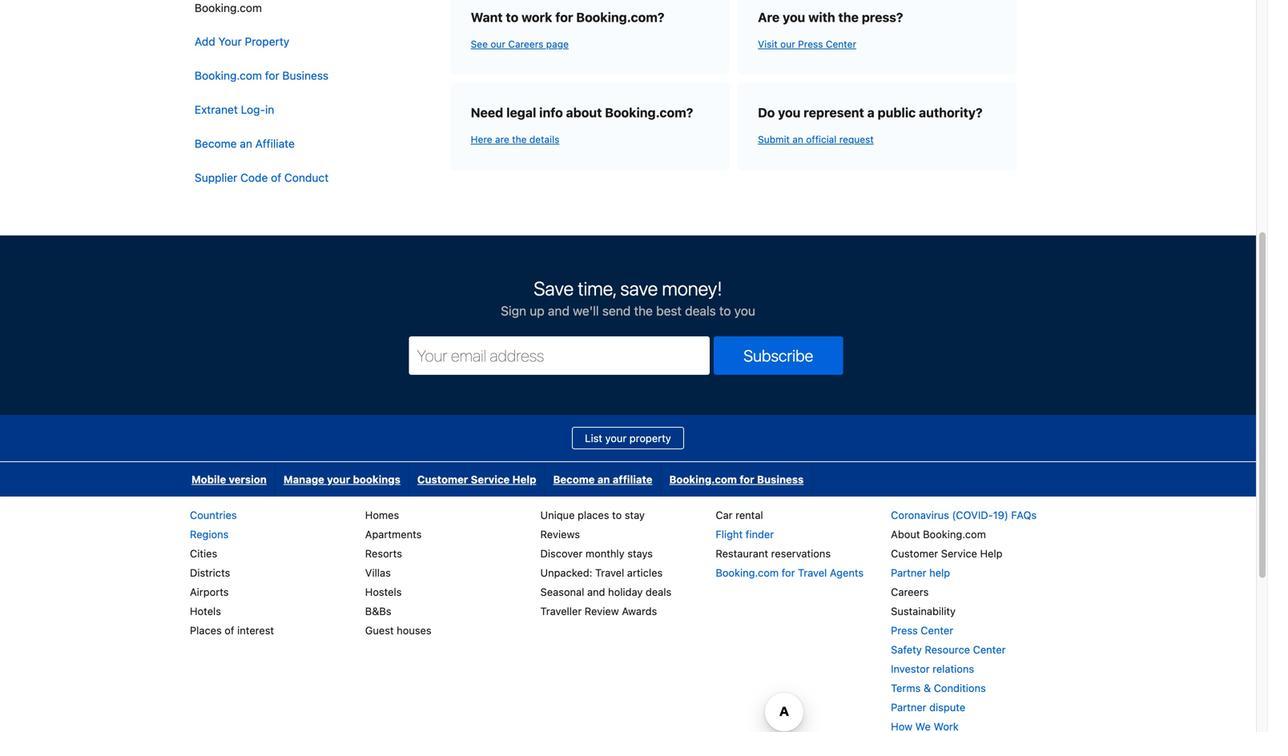 Task type: locate. For each thing, give the bounding box(es) containing it.
you inside save time, save money! sign up and we'll send the best deals to you
[[734, 303, 755, 319]]

want
[[471, 10, 503, 25]]

0 horizontal spatial deals
[[646, 586, 671, 598]]

you right do
[[778, 105, 801, 120]]

0 horizontal spatial travel
[[595, 567, 624, 579]]

0 vertical spatial become
[[195, 137, 237, 150]]

and
[[548, 303, 570, 319], [587, 586, 605, 598]]

1 horizontal spatial an
[[597, 474, 610, 486]]

booking.com for business link up in at top
[[183, 59, 353, 93]]

2 vertical spatial the
[[634, 303, 653, 319]]

booking.com for business inside the save time, save money! footer
[[669, 474, 804, 486]]

0 vertical spatial service
[[471, 474, 510, 486]]

property
[[245, 35, 289, 48]]

center inside visit our press center "link"
[[826, 38, 856, 50]]

customer up partner help link at the right of the page
[[891, 548, 938, 560]]

service inside coronavirus (covid-19) faqs about booking.com customer service help partner help careers sustainability press center safety resource center investor relations terms & conditions partner dispute
[[941, 548, 977, 560]]

you up 'subscribe'
[[734, 303, 755, 319]]

0 horizontal spatial the
[[512, 134, 527, 145]]

customer inside navigation
[[417, 474, 468, 486]]

0 horizontal spatial of
[[225, 625, 234, 637]]

reviews link
[[540, 528, 580, 540]]

with
[[808, 10, 835, 25]]

careers down partner help link at the right of the page
[[891, 586, 929, 598]]

2 horizontal spatial center
[[973, 644, 1006, 656]]

1 vertical spatial customer
[[891, 548, 938, 560]]

your inside 'link'
[[605, 432, 627, 444]]

for right "work"
[[555, 10, 573, 25]]

business inside the save time, save money! footer
[[757, 474, 804, 486]]

resorts link
[[365, 548, 402, 560]]

your for list
[[605, 432, 627, 444]]

guest
[[365, 625, 394, 637]]

0 vertical spatial help
[[512, 474, 536, 486]]

booking.com inside coronavirus (covid-19) faqs about booking.com customer service help partner help careers sustainability press center safety resource center investor relations terms & conditions partner dispute
[[923, 528, 986, 540]]

the
[[838, 10, 859, 25], [512, 134, 527, 145], [634, 303, 653, 319]]

b&bs
[[365, 605, 391, 617]]

business
[[282, 69, 329, 82], [757, 474, 804, 486]]

2 horizontal spatial an
[[792, 134, 803, 145]]

extranet log-in
[[195, 103, 274, 116]]

booking.com down restaurant
[[716, 567, 779, 579]]

1 horizontal spatial service
[[941, 548, 977, 560]]

press down with
[[798, 38, 823, 50]]

1 navigation from the top
[[183, 0, 356, 195]]

travel down reservations
[[798, 567, 827, 579]]

for inside car rental flight finder restaurant reservations booking.com for travel agents
[[782, 567, 795, 579]]

1 vertical spatial to
[[719, 303, 731, 319]]

you right are
[[783, 10, 805, 25]]

code
[[240, 171, 268, 184]]

save
[[620, 277, 658, 300]]

1 horizontal spatial center
[[921, 625, 953, 637]]

for
[[555, 10, 573, 25], [265, 69, 279, 82], [740, 474, 754, 486], [782, 567, 795, 579]]

2 horizontal spatial to
[[719, 303, 731, 319]]

our inside "link"
[[780, 38, 795, 50]]

careers link
[[891, 586, 929, 598]]

districts
[[190, 567, 230, 579]]

1 horizontal spatial careers
[[891, 586, 929, 598]]

center up resource
[[921, 625, 953, 637]]

1 vertical spatial help
[[980, 548, 1003, 560]]

0 horizontal spatial careers
[[508, 38, 543, 50]]

1 vertical spatial deals
[[646, 586, 671, 598]]

car rental flight finder restaurant reservations booking.com for travel agents
[[716, 509, 864, 579]]

reservations
[[771, 548, 831, 560]]

0 vertical spatial center
[[826, 38, 856, 50]]

need
[[471, 105, 503, 120]]

booking.com inside car rental flight finder restaurant reservations booking.com for travel agents
[[716, 567, 779, 579]]

supplier code of conduct
[[195, 171, 329, 184]]

your right list
[[605, 432, 627, 444]]

booking.com?
[[576, 10, 664, 25], [605, 105, 693, 120]]

discover
[[540, 548, 583, 560]]

1 vertical spatial booking.com for business
[[669, 474, 804, 486]]

official
[[806, 134, 837, 145]]

deals down money!
[[685, 303, 716, 319]]

0 vertical spatial your
[[605, 432, 627, 444]]

safety resource center link
[[891, 644, 1006, 656]]

restaurant reservations link
[[716, 548, 831, 560]]

we'll
[[573, 303, 599, 319]]

deals down the articles
[[646, 586, 671, 598]]

navigation
[[183, 0, 356, 195], [183, 462, 813, 497]]

booking.com for business up car rental link
[[669, 474, 804, 486]]

sign
[[501, 303, 526, 319]]

0 vertical spatial booking.com for business
[[195, 69, 329, 82]]

1 horizontal spatial the
[[634, 303, 653, 319]]

an for affiliate
[[597, 474, 610, 486]]

travel up seasonal and holiday deals link
[[595, 567, 624, 579]]

1 horizontal spatial to
[[612, 509, 622, 521]]

business down add your property link
[[282, 69, 329, 82]]

the right with
[[838, 10, 859, 25]]

0 horizontal spatial help
[[512, 474, 536, 486]]

conduct
[[284, 171, 329, 184]]

business for left booking.com for business link
[[282, 69, 329, 82]]

0 horizontal spatial business
[[282, 69, 329, 82]]

customer inside coronavirus (covid-19) faqs about booking.com customer service help partner help careers sustainability press center safety resource center investor relations terms & conditions partner dispute
[[891, 548, 938, 560]]

see
[[471, 38, 488, 50]]

to inside save time, save money! sign up and we'll send the best deals to you
[[719, 303, 731, 319]]

2 horizontal spatial the
[[838, 10, 859, 25]]

homes link
[[365, 509, 399, 521]]

customer service help link for partner help
[[891, 548, 1003, 560]]

1 vertical spatial partner
[[891, 701, 927, 714]]

1 horizontal spatial customer
[[891, 548, 938, 560]]

1 horizontal spatial become
[[553, 474, 595, 486]]

our right visit
[[780, 38, 795, 50]]

sustainability
[[891, 605, 956, 617]]

here are the details
[[471, 134, 559, 145]]

the right are
[[512, 134, 527, 145]]

property
[[630, 432, 671, 444]]

about
[[566, 105, 602, 120]]

1 vertical spatial business
[[757, 474, 804, 486]]

help
[[512, 474, 536, 486], [980, 548, 1003, 560]]

0 vertical spatial to
[[506, 10, 519, 25]]

save time, save money! footer
[[0, 235, 1256, 732]]

0 horizontal spatial our
[[491, 38, 506, 50]]

1 travel from the left
[[595, 567, 624, 579]]

list
[[585, 432, 602, 444]]

0 vertical spatial customer service help link
[[409, 462, 544, 497]]

money!
[[662, 277, 722, 300]]

see our careers page
[[471, 38, 569, 50]]

supplier
[[195, 171, 237, 184]]

1 horizontal spatial booking.com for business
[[669, 474, 804, 486]]

your for manage
[[327, 474, 350, 486]]

faqs
[[1011, 509, 1037, 521]]

0 vertical spatial booking.com?
[[576, 10, 664, 25]]

booking.com for business link
[[183, 59, 353, 93], [661, 462, 812, 497]]

0 horizontal spatial and
[[548, 303, 570, 319]]

hostels link
[[365, 586, 402, 598]]

careers down "work"
[[508, 38, 543, 50]]

want to work for booking.com?
[[471, 10, 664, 25]]

0 vertical spatial customer
[[417, 474, 468, 486]]

1 our from the left
[[491, 38, 506, 50]]

of right the code on the left top
[[271, 171, 281, 184]]

1 vertical spatial the
[[512, 134, 527, 145]]

unique places to stay reviews discover monthly stays unpacked: travel articles seasonal and holiday deals traveller review awards
[[540, 509, 671, 617]]

navigation containing mobile version
[[183, 462, 813, 497]]

log-
[[241, 103, 265, 116]]

customer right bookings
[[417, 474, 468, 486]]

an inside the save time, save money! footer
[[597, 474, 610, 486]]

0 vertical spatial of
[[271, 171, 281, 184]]

navigation inside the save time, save money! footer
[[183, 462, 813, 497]]

Your email address email field
[[409, 337, 710, 375]]

1 vertical spatial center
[[921, 625, 953, 637]]

1 vertical spatial customer service help link
[[891, 548, 1003, 560]]

add your property link
[[183, 25, 353, 59]]

relations
[[933, 663, 974, 675]]

monthly
[[586, 548, 625, 560]]

business up rental
[[757, 474, 804, 486]]

details
[[529, 134, 559, 145]]

1 horizontal spatial customer service help link
[[891, 548, 1003, 560]]

booking.com for business down add your property link
[[195, 69, 329, 82]]

1 vertical spatial of
[[225, 625, 234, 637]]

1 horizontal spatial business
[[757, 474, 804, 486]]

1 horizontal spatial of
[[271, 171, 281, 184]]

booking.com for business for rightmost booking.com for business link
[[669, 474, 804, 486]]

of right places
[[225, 625, 234, 637]]

subscribe
[[744, 346, 813, 365]]

booking.com for travel agents link
[[716, 567, 864, 579]]

sustainability link
[[891, 605, 956, 617]]

2 vertical spatial you
[[734, 303, 755, 319]]

an
[[792, 134, 803, 145], [240, 137, 252, 150], [597, 474, 610, 486]]

your right manage at left
[[327, 474, 350, 486]]

become up unique
[[553, 474, 595, 486]]

our right see
[[491, 38, 506, 50]]

booking.com
[[195, 69, 262, 82], [669, 474, 737, 486], [923, 528, 986, 540], [716, 567, 779, 579]]

press up safety
[[891, 625, 918, 637]]

2 our from the left
[[780, 38, 795, 50]]

agents
[[830, 567, 864, 579]]

become inside the save time, save money! footer
[[553, 474, 595, 486]]

safety
[[891, 644, 922, 656]]

2 navigation from the top
[[183, 462, 813, 497]]

0 horizontal spatial booking.com for business link
[[183, 59, 353, 93]]

legal
[[506, 105, 536, 120]]

0 horizontal spatial customer
[[417, 474, 468, 486]]

partner down terms
[[891, 701, 927, 714]]

to left "stay"
[[612, 509, 622, 521]]

deals inside unique places to stay reviews discover monthly stays unpacked: travel articles seasonal and holiday deals traveller review awards
[[646, 586, 671, 598]]

1 vertical spatial press
[[891, 625, 918, 637]]

help inside coronavirus (covid-19) faqs about booking.com customer service help partner help careers sustainability press center safety resource center investor relations terms & conditions partner dispute
[[980, 548, 1003, 560]]

unpacked:
[[540, 567, 592, 579]]

are
[[758, 10, 780, 25]]

0 horizontal spatial your
[[327, 474, 350, 486]]

1 horizontal spatial deals
[[685, 303, 716, 319]]

booking.com for business link up car rental link
[[661, 462, 812, 497]]

travel
[[595, 567, 624, 579], [798, 567, 827, 579]]

0 vertical spatial and
[[548, 303, 570, 319]]

0 vertical spatial careers
[[508, 38, 543, 50]]

(covid-
[[952, 509, 993, 521]]

0 vertical spatial you
[[783, 10, 805, 25]]

terms & conditions link
[[891, 682, 986, 694]]

2 vertical spatial to
[[612, 509, 622, 521]]

1 vertical spatial you
[[778, 105, 801, 120]]

1 vertical spatial your
[[327, 474, 350, 486]]

the down save
[[634, 303, 653, 319]]

unique places to stay link
[[540, 509, 645, 521]]

become an affiliate
[[553, 474, 652, 486]]

0 vertical spatial deals
[[685, 303, 716, 319]]

1 horizontal spatial your
[[605, 432, 627, 444]]

center down are you with the press?
[[826, 38, 856, 50]]

1 horizontal spatial booking.com for business link
[[661, 462, 812, 497]]

your
[[605, 432, 627, 444], [327, 474, 350, 486]]

navigation containing add your property
[[183, 0, 356, 195]]

to inside unique places to stay reviews discover monthly stays unpacked: travel articles seasonal and holiday deals traveller review awards
[[612, 509, 622, 521]]

0 vertical spatial navigation
[[183, 0, 356, 195]]

of inside countries regions cities districts airports hotels places of interest
[[225, 625, 234, 637]]

booking.com down coronavirus (covid-19) faqs link
[[923, 528, 986, 540]]

1 horizontal spatial travel
[[798, 567, 827, 579]]

to left "work"
[[506, 10, 519, 25]]

become an affiliate link
[[545, 462, 661, 497]]

1 vertical spatial careers
[[891, 586, 929, 598]]

villas link
[[365, 567, 391, 579]]

booking.com? up see our careers page link
[[576, 10, 664, 25]]

center up relations
[[973, 644, 1006, 656]]

seasonal
[[540, 586, 584, 598]]

0 horizontal spatial service
[[471, 474, 510, 486]]

1 vertical spatial booking.com for business link
[[661, 462, 812, 497]]

1 horizontal spatial and
[[587, 586, 605, 598]]

and up traveller review awards link
[[587, 586, 605, 598]]

represent
[[804, 105, 864, 120]]

2 partner from the top
[[891, 701, 927, 714]]

2 travel from the left
[[798, 567, 827, 579]]

0 horizontal spatial customer service help link
[[409, 462, 544, 497]]

0 horizontal spatial to
[[506, 10, 519, 25]]

0 vertical spatial business
[[282, 69, 329, 82]]

1 horizontal spatial help
[[980, 548, 1003, 560]]

0 vertical spatial booking.com for business link
[[183, 59, 353, 93]]

1 vertical spatial service
[[941, 548, 977, 560]]

become up 'supplier'
[[195, 137, 237, 150]]

1 horizontal spatial press
[[891, 625, 918, 637]]

to down money!
[[719, 303, 731, 319]]

0 horizontal spatial become
[[195, 137, 237, 150]]

1 horizontal spatial our
[[780, 38, 795, 50]]

submit an official request
[[758, 134, 874, 145]]

customer service help link
[[409, 462, 544, 497], [891, 548, 1003, 560]]

airports link
[[190, 586, 229, 598]]

1 vertical spatial and
[[587, 586, 605, 598]]

and right up
[[548, 303, 570, 319]]

0 horizontal spatial an
[[240, 137, 252, 150]]

booking.com? up here are the details link
[[605, 105, 693, 120]]

our for to
[[491, 38, 506, 50]]

booking.com up car
[[669, 474, 737, 486]]

0 horizontal spatial center
[[826, 38, 856, 50]]

for down add your property link
[[265, 69, 279, 82]]

restaurant
[[716, 548, 768, 560]]

0 horizontal spatial press
[[798, 38, 823, 50]]

0 horizontal spatial booking.com for business
[[195, 69, 329, 82]]

careers
[[508, 38, 543, 50], [891, 586, 929, 598]]

for down reservations
[[782, 567, 795, 579]]

districts link
[[190, 567, 230, 579]]

become for become an affiliate
[[195, 137, 237, 150]]

supplier code of conduct link
[[183, 161, 353, 195]]

1 vertical spatial navigation
[[183, 462, 813, 497]]

regions
[[190, 528, 229, 540]]

become
[[195, 137, 237, 150], [553, 474, 595, 486]]

become for become an affiliate
[[553, 474, 595, 486]]

0 vertical spatial partner
[[891, 567, 927, 579]]

version
[[229, 474, 267, 486]]

manage your bookings link
[[275, 462, 409, 497]]

your inside navigation
[[327, 474, 350, 486]]

partner up careers link at the bottom
[[891, 567, 927, 579]]

1 vertical spatial booking.com?
[[605, 105, 693, 120]]

0 vertical spatial press
[[798, 38, 823, 50]]

1 vertical spatial become
[[553, 474, 595, 486]]



Task type: describe. For each thing, give the bounding box(es) containing it.
&
[[924, 682, 931, 694]]

mobile version
[[191, 474, 267, 486]]

your
[[218, 35, 242, 48]]

booking.com down your
[[195, 69, 262, 82]]

0 vertical spatial the
[[838, 10, 859, 25]]

for up rental
[[740, 474, 754, 486]]

hostels
[[365, 586, 402, 598]]

car
[[716, 509, 733, 521]]

rental
[[736, 509, 763, 521]]

1 partner from the top
[[891, 567, 927, 579]]

extranet log-in link
[[183, 93, 353, 127]]

you for do
[[778, 105, 801, 120]]

here are the details link
[[471, 123, 710, 150]]

awards
[[622, 605, 657, 617]]

partner dispute link
[[891, 701, 966, 714]]

authority?
[[919, 105, 983, 120]]

become an affiliate
[[195, 137, 295, 150]]

flight finder link
[[716, 528, 774, 540]]

discover monthly stays link
[[540, 548, 653, 560]]

houses
[[397, 625, 432, 637]]

submit an official request link
[[758, 123, 997, 150]]

resorts
[[365, 548, 402, 560]]

apartments link
[[365, 528, 422, 540]]

help inside customer service help link
[[512, 474, 536, 486]]

customer service help link for become an affiliate
[[409, 462, 544, 497]]

booking.com? for need legal info about booking.com?
[[605, 105, 693, 120]]

are you with the press?
[[758, 10, 903, 25]]

and inside save time, save money! sign up and we'll send the best deals to you
[[548, 303, 570, 319]]

press center link
[[891, 625, 953, 637]]

apartments
[[365, 528, 422, 540]]

become an affiliate link
[[183, 127, 353, 161]]

subscribe button
[[714, 337, 843, 375]]

business for rightmost booking.com for business link
[[757, 474, 804, 486]]

a
[[867, 105, 875, 120]]

best
[[656, 303, 682, 319]]

add
[[195, 35, 215, 48]]

list your property
[[585, 432, 671, 444]]

partner help link
[[891, 567, 950, 579]]

the inside save time, save money! sign up and we'll send the best deals to you
[[634, 303, 653, 319]]

an for affiliate
[[240, 137, 252, 150]]

time,
[[578, 277, 616, 300]]

articles
[[627, 567, 663, 579]]

visit our press center link
[[758, 28, 997, 55]]

in
[[265, 103, 274, 116]]

booking.com? for want to work for booking.com?
[[576, 10, 664, 25]]

travel inside unique places to stay reviews discover monthly stays unpacked: travel articles seasonal and holiday deals traveller review awards
[[595, 567, 624, 579]]

the inside here are the details link
[[512, 134, 527, 145]]

do
[[758, 105, 775, 120]]

manage
[[284, 474, 324, 486]]

you for are
[[783, 10, 805, 25]]

deals inside save time, save money! sign up and we'll send the best deals to you
[[685, 303, 716, 319]]

travel inside car rental flight finder restaurant reservations booking.com for travel agents
[[798, 567, 827, 579]]

visit
[[758, 38, 778, 50]]

homes
[[365, 509, 399, 521]]

b&bs link
[[365, 605, 391, 617]]

countries regions cities districts airports hotels places of interest
[[190, 509, 274, 637]]

homes apartments resorts villas hostels b&bs guest houses
[[365, 509, 432, 637]]

airports
[[190, 586, 229, 598]]

mobile
[[191, 474, 226, 486]]

villas
[[365, 567, 391, 579]]

press inside "link"
[[798, 38, 823, 50]]

and inside unique places to stay reviews discover monthly stays unpacked: travel articles seasonal and holiday deals traveller review awards
[[587, 586, 605, 598]]

countries link
[[190, 509, 237, 521]]

send
[[602, 303, 631, 319]]

extranet
[[195, 103, 238, 116]]

need legal info about booking.com?
[[471, 105, 693, 120]]

mobile version link
[[183, 462, 275, 497]]

of inside navigation
[[271, 171, 281, 184]]

unique
[[540, 509, 575, 521]]

2 vertical spatial center
[[973, 644, 1006, 656]]

an for official
[[792, 134, 803, 145]]

service inside customer service help link
[[471, 474, 510, 486]]

public
[[878, 105, 916, 120]]

terms
[[891, 682, 921, 694]]

stay
[[625, 509, 645, 521]]

reviews
[[540, 528, 580, 540]]

careers inside coronavirus (covid-19) faqs about booking.com customer service help partner help careers sustainability press center safety resource center investor relations terms & conditions partner dispute
[[891, 586, 929, 598]]

are
[[495, 134, 509, 145]]

traveller
[[540, 605, 582, 617]]

press inside coronavirus (covid-19) faqs about booking.com customer service help partner help careers sustainability press center safety resource center investor relations terms & conditions partner dispute
[[891, 625, 918, 637]]

work
[[522, 10, 552, 25]]

our for you
[[780, 38, 795, 50]]

places of interest link
[[190, 625, 274, 637]]

review
[[585, 605, 619, 617]]

finder
[[746, 528, 774, 540]]

cities link
[[190, 548, 217, 560]]

page
[[546, 38, 569, 50]]

places
[[190, 625, 222, 637]]

countries
[[190, 509, 237, 521]]

coronavirus
[[891, 509, 949, 521]]

help
[[929, 567, 950, 579]]

booking.com for business for left booking.com for business link
[[195, 69, 329, 82]]

interest
[[237, 625, 274, 637]]

submit
[[758, 134, 790, 145]]

traveller review awards link
[[540, 605, 657, 617]]

add your property
[[195, 35, 289, 48]]

hotels
[[190, 605, 221, 617]]

save time, save money! sign up and we'll send the best deals to you
[[501, 277, 755, 319]]



Task type: vqa. For each thing, say whether or not it's contained in the screenshot.
the leftmost Become
yes



